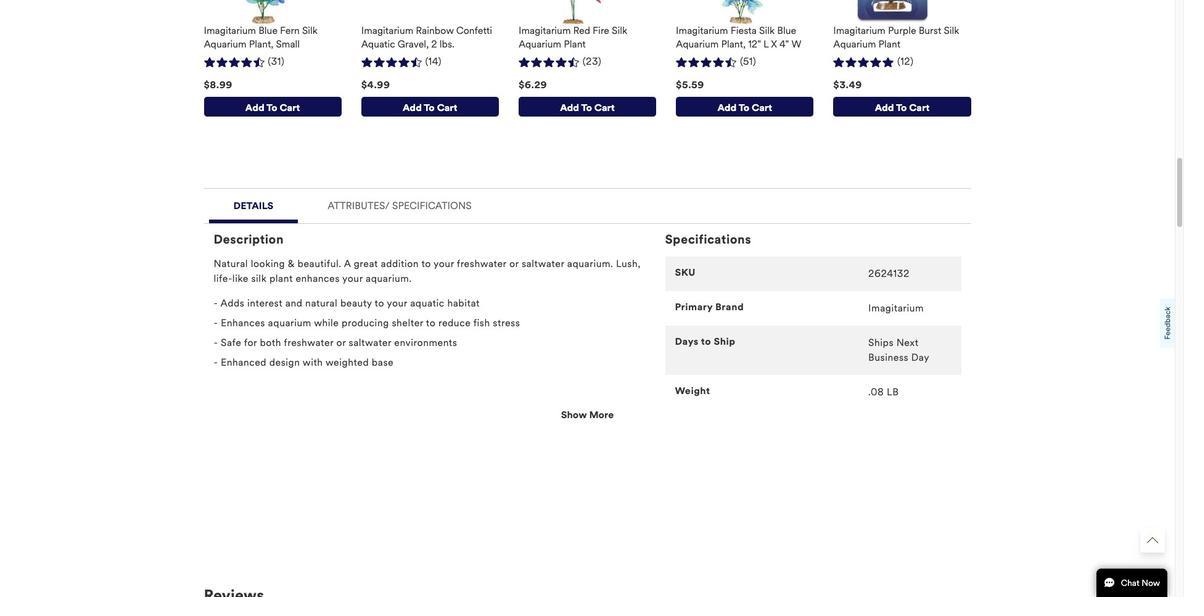 Task type: vqa. For each thing, say whether or not it's contained in the screenshot.
the environments
yes



Task type: locate. For each thing, give the bounding box(es) containing it.
business
[[869, 352, 909, 363]]

2 horizontal spatial your
[[434, 258, 454, 269]]

2 vertical spatial your
[[387, 297, 408, 309]]

tab panel
[[204, 223, 971, 422]]

to
[[422, 258, 431, 269], [375, 297, 384, 309], [426, 317, 436, 329], [701, 335, 711, 347]]

to
[[267, 102, 277, 114], [424, 102, 435, 114], [581, 102, 592, 114], [739, 102, 750, 114], [896, 102, 907, 114]]

to right addition
[[422, 258, 431, 269]]

natural
[[214, 258, 248, 269]]

your
[[434, 258, 454, 269], [342, 273, 363, 284], [387, 297, 408, 309]]

2 - from the top
[[214, 317, 218, 329]]

for
[[244, 337, 257, 348]]

- left safe at the bottom left
[[214, 337, 218, 348]]

5 add from the left
[[875, 102, 894, 114]]

days
[[675, 335, 699, 347]]

1 horizontal spatial your
[[387, 297, 408, 309]]

.08
[[869, 386, 884, 398]]

- left 'adds'
[[214, 297, 218, 309]]

ships next business day
[[869, 337, 930, 363]]

enhances
[[221, 317, 265, 329]]

5 cart from the left
[[910, 102, 930, 114]]

interest
[[247, 297, 283, 309]]

producing
[[342, 317, 389, 329]]

4 - from the top
[[214, 356, 218, 368]]

or
[[510, 258, 519, 269], [337, 337, 346, 348]]

3 add to cart button from the left
[[519, 97, 656, 116]]

reduce
[[439, 317, 471, 329]]

freshwater up with
[[284, 337, 334, 348]]

cart
[[280, 102, 300, 114], [437, 102, 458, 114], [595, 102, 615, 114], [752, 102, 772, 114], [910, 102, 930, 114]]

1 cart from the left
[[280, 102, 300, 114]]

adds
[[221, 297, 245, 309]]

brand
[[716, 301, 744, 313]]

show more button
[[204, 408, 971, 422]]

to left ship
[[701, 335, 711, 347]]

ships
[[869, 337, 894, 348]]

- left 'enhances'
[[214, 317, 218, 329]]

1 horizontal spatial saltwater
[[522, 258, 565, 269]]

- left enhanced
[[214, 356, 218, 368]]

0 vertical spatial or
[[510, 258, 519, 269]]

- for - safe for both freshwater or saltwater environments
[[214, 337, 218, 348]]

0 vertical spatial your
[[434, 258, 454, 269]]

0 horizontal spatial your
[[342, 273, 363, 284]]

enhances
[[296, 273, 340, 284]]

scroll to top image
[[1148, 535, 1159, 546]]

your up shelter
[[387, 297, 408, 309]]

0 horizontal spatial aquarium.
[[366, 273, 412, 284]]

0 vertical spatial saltwater
[[522, 258, 565, 269]]

aquarium
[[268, 317, 311, 329]]

1 to from the left
[[267, 102, 277, 114]]

habitat
[[448, 297, 480, 309]]

0 vertical spatial freshwater
[[457, 258, 507, 269]]

while
[[314, 317, 339, 329]]

2 add from the left
[[403, 102, 422, 114]]

0 horizontal spatial or
[[337, 337, 346, 348]]

3 add from the left
[[560, 102, 579, 114]]

add
[[245, 102, 264, 114], [403, 102, 422, 114], [560, 102, 579, 114], [718, 102, 737, 114], [875, 102, 894, 114]]

natural
[[305, 297, 338, 309]]

or up weighted
[[337, 337, 346, 348]]

3 to from the left
[[581, 102, 592, 114]]

add to cart
[[245, 102, 300, 114], [403, 102, 458, 114], [560, 102, 615, 114], [718, 102, 772, 114], [875, 102, 930, 114]]

primary brand
[[675, 301, 744, 313]]

natural looking & beautiful. a great addition to your freshwater or saltwater aquarium. lush, life-like silk plant enhances your aquarium.
[[214, 258, 641, 284]]

next
[[897, 337, 919, 348]]

more
[[589, 409, 614, 421]]

0 horizontal spatial freshwater
[[284, 337, 334, 348]]

freshwater up habitat
[[457, 258, 507, 269]]

saltwater
[[522, 258, 565, 269], [349, 337, 392, 348]]

1 horizontal spatial freshwater
[[457, 258, 507, 269]]

5 add to cart button from the left
[[834, 97, 971, 116]]

imagitarium
[[869, 302, 924, 314]]

specifications
[[665, 232, 752, 247]]

day
[[912, 352, 930, 363]]

4 add to cart from the left
[[718, 102, 772, 114]]

aquarium. left lush,
[[567, 258, 613, 269]]

life-
[[214, 273, 233, 284]]

or up stress
[[510, 258, 519, 269]]

-
[[214, 297, 218, 309], [214, 317, 218, 329], [214, 337, 218, 348], [214, 356, 218, 368]]

add to cart button
[[204, 97, 342, 116], [361, 97, 499, 116], [519, 97, 656, 116], [676, 97, 814, 116], [834, 97, 971, 116]]

1 vertical spatial or
[[337, 337, 346, 348]]

1 horizontal spatial aquarium.
[[567, 258, 613, 269]]

aquarium. down addition
[[366, 273, 412, 284]]

1 vertical spatial your
[[342, 273, 363, 284]]

lb
[[887, 386, 899, 398]]

safe
[[221, 337, 241, 348]]

freshwater
[[457, 258, 507, 269], [284, 337, 334, 348]]

like
[[232, 273, 249, 284]]

5 add to cart from the left
[[875, 102, 930, 114]]

1 horizontal spatial or
[[510, 258, 519, 269]]

2 to from the left
[[424, 102, 435, 114]]

1 - from the top
[[214, 297, 218, 309]]

2 add to cart from the left
[[403, 102, 458, 114]]

specifications
[[392, 200, 472, 211]]

0 horizontal spatial saltwater
[[349, 337, 392, 348]]

your up aquatic
[[434, 258, 454, 269]]

- adds interest and natural beauty to your aquatic habitat
[[214, 297, 480, 309]]

your down a
[[342, 273, 363, 284]]

.08 lb
[[869, 386, 899, 398]]

- for - enhanced design with weighted base
[[214, 356, 218, 368]]

to right beauty
[[375, 297, 384, 309]]

aquarium.
[[567, 258, 613, 269], [366, 273, 412, 284]]

looking
[[251, 258, 285, 269]]

3 - from the top
[[214, 337, 218, 348]]

enhanced
[[221, 356, 267, 368]]

shelter
[[392, 317, 424, 329]]

days to ship
[[675, 335, 736, 347]]

4 add from the left
[[718, 102, 737, 114]]

1 vertical spatial saltwater
[[349, 337, 392, 348]]



Task type: describe. For each thing, give the bounding box(es) containing it.
ship
[[714, 335, 736, 347]]

saltwater inside natural looking & beautiful. a great addition to your freshwater or saltwater aquarium. lush, life-like silk plant enhances your aquarium.
[[522, 258, 565, 269]]

2 cart from the left
[[437, 102, 458, 114]]

4 to from the left
[[739, 102, 750, 114]]

styled arrow button link
[[1141, 528, 1165, 553]]

3 add to cart from the left
[[560, 102, 615, 114]]

2624132
[[869, 268, 910, 279]]

details button
[[209, 189, 298, 219]]

1 vertical spatial freshwater
[[284, 337, 334, 348]]

show
[[561, 409, 587, 421]]

product details tab list
[[204, 188, 971, 422]]

attributes/ specifications button
[[308, 189, 491, 219]]

both
[[260, 337, 281, 348]]

1 vertical spatial aquarium.
[[366, 273, 412, 284]]

fish
[[474, 317, 490, 329]]

and
[[286, 297, 303, 309]]

lush,
[[616, 258, 641, 269]]

4 add to cart button from the left
[[676, 97, 814, 116]]

description
[[214, 232, 284, 247]]

2 add to cart button from the left
[[361, 97, 499, 116]]

silk
[[251, 273, 267, 284]]

5 to from the left
[[896, 102, 907, 114]]

4 cart from the left
[[752, 102, 772, 114]]

environments
[[394, 337, 457, 348]]

with
[[303, 356, 323, 368]]

- enhances aquarium while producing shelter to reduce fish stress
[[214, 317, 520, 329]]

addition
[[381, 258, 419, 269]]

beautiful.
[[298, 258, 342, 269]]

primary
[[675, 301, 713, 313]]

aquatic
[[410, 297, 445, 309]]

details
[[234, 200, 273, 211]]

design
[[269, 356, 300, 368]]

1 add to cart button from the left
[[204, 97, 342, 116]]

a
[[344, 258, 351, 269]]

3 cart from the left
[[595, 102, 615, 114]]

&
[[288, 258, 295, 269]]

weight
[[675, 385, 711, 397]]

sku
[[675, 266, 696, 278]]

- enhanced design with weighted base
[[214, 356, 394, 368]]

- for - adds interest and natural beauty to your aquatic habitat
[[214, 297, 218, 309]]

tab panel containing description
[[204, 223, 971, 422]]

base
[[372, 356, 394, 368]]

- for - enhances aquarium while producing shelter to reduce fish stress
[[214, 317, 218, 329]]

0 vertical spatial aquarium.
[[567, 258, 613, 269]]

- safe for both freshwater or saltwater environments
[[214, 337, 457, 348]]

to down aquatic
[[426, 317, 436, 329]]

1 add to cart from the left
[[245, 102, 300, 114]]

plant
[[270, 273, 293, 284]]

beauty
[[340, 297, 372, 309]]

or inside natural looking & beautiful. a great addition to your freshwater or saltwater aquarium. lush, life-like silk plant enhances your aquarium.
[[510, 258, 519, 269]]

to inside natural looking & beautiful. a great addition to your freshwater or saltwater aquarium. lush, life-like silk plant enhances your aquarium.
[[422, 258, 431, 269]]

freshwater inside natural looking & beautiful. a great addition to your freshwater or saltwater aquarium. lush, life-like silk plant enhances your aquarium.
[[457, 258, 507, 269]]

stress
[[493, 317, 520, 329]]

weighted
[[326, 356, 369, 368]]

show more
[[561, 409, 614, 421]]

great
[[354, 258, 378, 269]]

attributes/
[[328, 200, 390, 211]]

attributes/ specifications
[[328, 200, 472, 211]]

1 add from the left
[[245, 102, 264, 114]]



